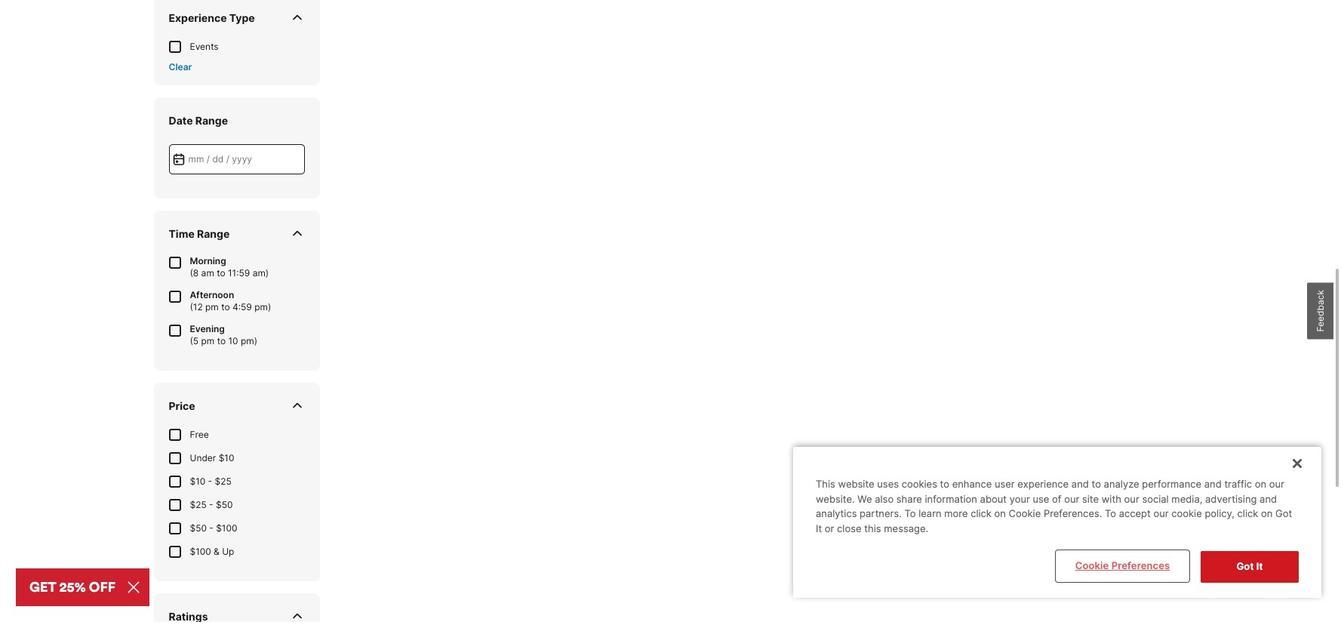 Task type: vqa. For each thing, say whether or not it's contained in the screenshot.
&
yes



Task type: locate. For each thing, give the bounding box(es) containing it.
our right traffic
[[1270, 478, 1285, 490]]

4:59
[[233, 301, 252, 312]]

to for evening
[[217, 335, 226, 346]]

0 vertical spatial $25
[[215, 475, 232, 487]]

tabler image
[[290, 398, 305, 413]]

&
[[214, 546, 220, 557]]

- up $25 - $50
[[208, 475, 212, 487]]

0 vertical spatial tabler image
[[290, 10, 305, 25]]

pm) inside the afternoon (12 pm to 4:59 pm)
[[255, 301, 271, 312]]

cookie down your
[[1009, 508, 1042, 520]]

to down with
[[1106, 508, 1117, 520]]

$25 down under $10
[[215, 475, 232, 487]]

cookie left preferences
[[1076, 560, 1110, 572]]

and up site
[[1072, 478, 1090, 490]]

got
[[1276, 508, 1293, 520], [1237, 561, 1255, 573]]

$10 right under
[[219, 452, 234, 463]]

0 horizontal spatial $10
[[190, 475, 206, 487]]

free
[[190, 429, 209, 440]]

1 horizontal spatial $25
[[215, 475, 232, 487]]

$50 up $50 - $100
[[216, 499, 233, 510]]

analytics
[[816, 508, 858, 520]]

preferences
[[1112, 560, 1171, 572]]

$100
[[216, 522, 237, 534], [190, 546, 211, 557]]

events
[[190, 41, 219, 52]]

pm inside evening (5 pm to 10 pm)
[[201, 335, 215, 346]]

to inside evening (5 pm to 10 pm)
[[217, 335, 226, 346]]

on right traffic
[[1256, 478, 1267, 490]]

click down "advertising"
[[1238, 508, 1259, 520]]

1 vertical spatial pm
[[201, 335, 215, 346]]

- down $10 - $25
[[209, 499, 213, 510]]

got inside 'got it' button
[[1237, 561, 1255, 573]]

1 horizontal spatial click
[[1238, 508, 1259, 520]]

$10 - $25
[[190, 475, 232, 487]]

on right policy,
[[1262, 508, 1274, 520]]

on down about
[[995, 508, 1007, 520]]

enhance
[[953, 478, 993, 490]]

$50 - $100
[[190, 522, 237, 534]]

cookie inside button
[[1076, 560, 1110, 572]]

to inside morning (8 am to 11:59 am)
[[217, 267, 226, 278]]

0 vertical spatial $50
[[216, 499, 233, 510]]

0 horizontal spatial cookie
[[1009, 508, 1042, 520]]

clear button
[[169, 61, 192, 73]]

evening (5 pm to 10 pm)
[[190, 323, 258, 346]]

1 horizontal spatial got
[[1276, 508, 1293, 520]]

cookie
[[1172, 508, 1203, 520]]

$25 down $10 - $25
[[190, 499, 207, 510]]

tabler image for experience type
[[290, 10, 305, 25]]

and up "advertising"
[[1205, 478, 1222, 490]]

$100 left "&"
[[190, 546, 211, 557]]

$10 down under
[[190, 475, 206, 487]]

also
[[875, 493, 894, 505]]

1 tabler image from the top
[[290, 10, 305, 25]]

to left 4:59 in the left of the page
[[221, 301, 230, 312]]

got inside this website uses cookies to enhance user experience and to analyze performance and traffic on our website. we also share information about your use of our site with our social media, advertising and analytics partners. to learn more click on cookie preferences. to accept our cookie policy, click on got it or close this message.
[[1276, 508, 1293, 520]]

got it
[[1237, 561, 1264, 573]]

- for $25
[[209, 499, 213, 510]]

price
[[169, 399, 195, 412]]

click
[[971, 508, 992, 520], [1238, 508, 1259, 520]]

1 vertical spatial tabler image
[[290, 226, 305, 241]]

advertising
[[1206, 493, 1258, 505]]

$50
[[216, 499, 233, 510], [190, 522, 207, 534]]

we
[[858, 493, 873, 505]]

1 vertical spatial $25
[[190, 499, 207, 510]]

2 click from the left
[[1238, 508, 1259, 520]]

$100 up up at the left
[[216, 522, 237, 534]]

pm) right 4:59 in the left of the page
[[255, 301, 271, 312]]

our
[[1270, 478, 1285, 490], [1065, 493, 1080, 505], [1125, 493, 1140, 505], [1154, 508, 1169, 520]]

1 vertical spatial pm)
[[241, 335, 258, 346]]

to
[[905, 508, 916, 520], [1106, 508, 1117, 520]]

and right "advertising"
[[1261, 493, 1278, 505]]

range for time range
[[197, 227, 230, 240]]

it
[[816, 523, 823, 535], [1257, 561, 1264, 573]]

range for date range
[[195, 114, 228, 127]]

1 vertical spatial cookie
[[1076, 560, 1110, 572]]

range up morning
[[197, 227, 230, 240]]

0 vertical spatial range
[[195, 114, 228, 127]]

0 vertical spatial $100
[[216, 522, 237, 534]]

to for afternoon
[[221, 301, 230, 312]]

cookie
[[1009, 508, 1042, 520], [1076, 560, 1110, 572]]

pm) inside evening (5 pm to 10 pm)
[[241, 335, 258, 346]]

to up site
[[1092, 478, 1102, 490]]

up
[[222, 546, 234, 557]]

evening
[[190, 323, 225, 334]]

to down share
[[905, 508, 916, 520]]

pm inside the afternoon (12 pm to 4:59 pm)
[[205, 301, 219, 312]]

date range
[[169, 114, 228, 127]]

1 vertical spatial $50
[[190, 522, 207, 534]]

pm) for (5 pm to 10 pm)
[[241, 335, 258, 346]]

pm) right 10
[[241, 335, 258, 346]]

3 tabler image from the top
[[290, 609, 305, 622]]

$50 down $25 - $50
[[190, 522, 207, 534]]

to left 10
[[217, 335, 226, 346]]

to
[[217, 267, 226, 278], [221, 301, 230, 312], [217, 335, 226, 346], [941, 478, 950, 490], [1092, 478, 1102, 490]]

pm down afternoon
[[205, 301, 219, 312]]

0 horizontal spatial it
[[816, 523, 823, 535]]

to up information at the right
[[941, 478, 950, 490]]

user
[[995, 478, 1016, 490]]

2 vertical spatial -
[[209, 522, 214, 534]]

0 horizontal spatial to
[[905, 508, 916, 520]]

pm)
[[255, 301, 271, 312], [241, 335, 258, 346]]

use
[[1033, 493, 1050, 505]]

1 horizontal spatial $10
[[219, 452, 234, 463]]

0 vertical spatial pm)
[[255, 301, 271, 312]]

this website uses cookies to enhance user experience and to analyze performance and traffic on our website. we also share information about your use of our site with our social media, advertising and analytics partners. to learn more click on cookie preferences. to accept our cookie policy, click on got it or close this message.
[[816, 478, 1293, 535]]

it left 'or'
[[816, 523, 823, 535]]

0 vertical spatial pm
[[205, 301, 219, 312]]

message.
[[885, 523, 929, 535]]

0 horizontal spatial click
[[971, 508, 992, 520]]

-
[[208, 475, 212, 487], [209, 499, 213, 510], [209, 522, 214, 534]]

it inside button
[[1257, 561, 1264, 573]]

pm
[[205, 301, 219, 312], [201, 335, 215, 346]]

0 vertical spatial -
[[208, 475, 212, 487]]

2 vertical spatial tabler image
[[290, 609, 305, 622]]

range right date
[[195, 114, 228, 127]]

our down social on the bottom of page
[[1154, 508, 1169, 520]]

with
[[1102, 493, 1122, 505]]

and
[[1072, 478, 1090, 490], [1205, 478, 1222, 490], [1261, 493, 1278, 505]]

more
[[945, 508, 969, 520]]

1 vertical spatial it
[[1257, 561, 1264, 573]]

1 horizontal spatial cookie
[[1076, 560, 1110, 572]]

got it button
[[1202, 552, 1300, 583]]

got up 'got it' button
[[1276, 508, 1293, 520]]

1 horizontal spatial to
[[1106, 508, 1117, 520]]

pm) for (12 pm to 4:59 pm)
[[255, 301, 271, 312]]

0 vertical spatial $10
[[219, 452, 234, 463]]

1 vertical spatial $100
[[190, 546, 211, 557]]

- down $25 - $50
[[209, 522, 214, 534]]

mm / dd / yyyy text field
[[169, 144, 305, 174]]

under $10
[[190, 452, 234, 463]]

pm down evening
[[201, 335, 215, 346]]

performance
[[1143, 478, 1202, 490]]

this
[[865, 523, 882, 535]]

(8
[[190, 267, 199, 278]]

10
[[228, 335, 238, 346]]

1 horizontal spatial $100
[[216, 522, 237, 534]]

$25 - $50
[[190, 499, 233, 510]]

1 vertical spatial got
[[1237, 561, 1255, 573]]

your
[[1010, 493, 1031, 505]]

0 horizontal spatial got
[[1237, 561, 1255, 573]]

1 horizontal spatial it
[[1257, 561, 1264, 573]]

0 horizontal spatial $25
[[190, 499, 207, 510]]

on
[[1256, 478, 1267, 490], [995, 508, 1007, 520], [1262, 508, 1274, 520]]

got down "advertising"
[[1237, 561, 1255, 573]]

cookie inside this website uses cookies to enhance user experience and to analyze performance and traffic on our website. we also share information about your use of our site with our social media, advertising and analytics partners. to learn more click on cookie preferences. to accept our cookie policy, click on got it or close this message.
[[1009, 508, 1042, 520]]

time range
[[169, 227, 230, 240]]

$25
[[215, 475, 232, 487], [190, 499, 207, 510]]

range
[[195, 114, 228, 127], [197, 227, 230, 240]]

$100 & up
[[190, 546, 234, 557]]

to inside the afternoon (12 pm to 4:59 pm)
[[221, 301, 230, 312]]

close
[[838, 523, 862, 535]]

1 vertical spatial range
[[197, 227, 230, 240]]

$10
[[219, 452, 234, 463], [190, 475, 206, 487]]

morning (8 am to 11:59 am)
[[190, 255, 269, 278]]

0 vertical spatial cookie
[[1009, 508, 1042, 520]]

date
[[169, 114, 193, 127]]

tabler image
[[290, 10, 305, 25], [290, 226, 305, 241], [290, 609, 305, 622]]

0 vertical spatial got
[[1276, 508, 1293, 520]]

1 vertical spatial -
[[209, 499, 213, 510]]

click down about
[[971, 508, 992, 520]]

0 vertical spatial it
[[816, 523, 823, 535]]

it down "advertising"
[[1257, 561, 1264, 573]]

2 tabler image from the top
[[290, 226, 305, 241]]

to right am
[[217, 267, 226, 278]]



Task type: describe. For each thing, give the bounding box(es) containing it.
accept
[[1120, 508, 1152, 520]]

1 click from the left
[[971, 508, 992, 520]]

clear
[[169, 61, 192, 73]]

share
[[897, 493, 923, 505]]

cookies
[[902, 478, 938, 490]]

media,
[[1172, 493, 1203, 505]]

pm for (5
[[201, 335, 215, 346]]

or
[[825, 523, 835, 535]]

experience type
[[169, 11, 255, 24]]

afternoon (12 pm to 4:59 pm)
[[190, 289, 271, 312]]

afternoon
[[190, 289, 234, 300]]

morning
[[190, 255, 226, 266]]

website
[[839, 478, 875, 490]]

type
[[229, 11, 255, 24]]

0 horizontal spatial and
[[1072, 478, 1090, 490]]

information
[[925, 493, 978, 505]]

tabler image for time range
[[290, 226, 305, 241]]

1 to from the left
[[905, 508, 916, 520]]

experience
[[169, 11, 227, 24]]

uses
[[878, 478, 899, 490]]

site
[[1083, 493, 1100, 505]]

social
[[1143, 493, 1170, 505]]

our up preferences.
[[1065, 493, 1080, 505]]

policy,
[[1206, 508, 1235, 520]]

under
[[190, 452, 216, 463]]

website.
[[816, 493, 855, 505]]

(5
[[190, 335, 199, 346]]

- for $10
[[208, 475, 212, 487]]

about
[[981, 493, 1007, 505]]

time
[[169, 227, 195, 240]]

of
[[1053, 493, 1062, 505]]

1 vertical spatial $10
[[190, 475, 206, 487]]

experience
[[1018, 478, 1070, 490]]

11:59
[[228, 267, 250, 278]]

to for morning
[[217, 267, 226, 278]]

1 horizontal spatial $50
[[216, 499, 233, 510]]

am)
[[253, 267, 269, 278]]

traffic
[[1225, 478, 1253, 490]]

(12
[[190, 301, 203, 312]]

preferences.
[[1044, 508, 1103, 520]]

0 horizontal spatial $50
[[190, 522, 207, 534]]

it inside this website uses cookies to enhance user experience and to analyze performance and traffic on our website. we also share information about your use of our site with our social media, advertising and analytics partners. to learn more click on cookie preferences. to accept our cookie policy, click on got it or close this message.
[[816, 523, 823, 535]]

1 horizontal spatial and
[[1205, 478, 1222, 490]]

analyze
[[1105, 478, 1140, 490]]

learn
[[919, 508, 942, 520]]

pm for (12
[[205, 301, 219, 312]]

cookie preferences
[[1076, 560, 1171, 572]]

0 horizontal spatial $100
[[190, 546, 211, 557]]

am
[[201, 267, 214, 278]]

2 to from the left
[[1106, 508, 1117, 520]]

this
[[816, 478, 836, 490]]

our up "accept"
[[1125, 493, 1140, 505]]

cookie preferences button
[[1057, 552, 1189, 582]]

partners.
[[860, 508, 902, 520]]

- for $50
[[209, 522, 214, 534]]

2 horizontal spatial and
[[1261, 493, 1278, 505]]



